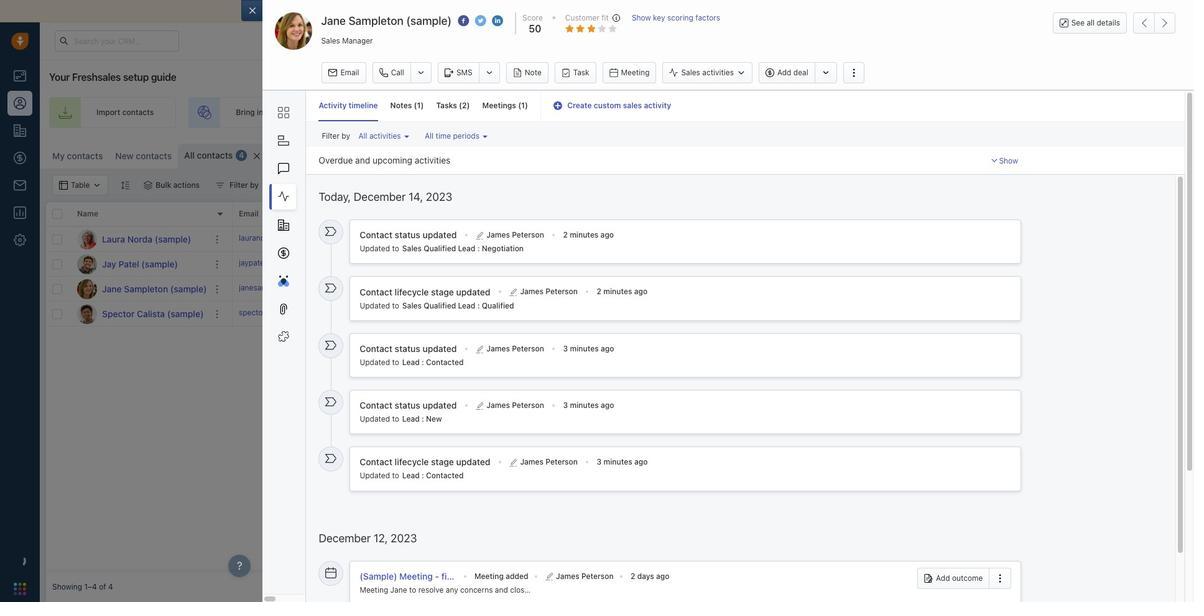 Task type: vqa. For each thing, say whether or not it's contained in the screenshot.
middle Jane
yes



Task type: describe. For each thing, give the bounding box(es) containing it.
your
[[49, 72, 70, 83]]

sales for sales activities
[[682, 68, 701, 77]]

2-
[[521, 6, 530, 16]]

my
[[52, 151, 65, 161]]

click for 50
[[619, 284, 637, 294]]

3684945781 link
[[332, 307, 378, 321]]

fit
[[602, 13, 609, 22]]

2 team from the left
[[609, 108, 627, 117]]

+ add task for 54
[[426, 309, 463, 318]]

contacted for updated
[[426, 358, 464, 367]]

meeting button
[[603, 62, 657, 83]]

1 vertical spatial email
[[239, 209, 259, 219]]

meetings
[[483, 101, 517, 110]]

stage change image for 3 minutes ago updated to lead : new
[[326, 396, 337, 408]]

route leads to your team
[[537, 108, 627, 117]]

data
[[753, 6, 771, 16]]

Search your CRM... text field
[[55, 30, 179, 52]]

50 inside score 50
[[529, 23, 542, 34]]

owner
[[728, 209, 750, 219]]

contacts for new
[[136, 151, 172, 161]]

1 team from the left
[[437, 108, 455, 117]]

note button
[[506, 62, 549, 83]]

jay patel (sample)
[[102, 259, 178, 269]]

to inside 2 minutes ago updated to sales qualified lead : negotiation
[[392, 244, 399, 253]]

patel
[[119, 259, 139, 269]]

the
[[531, 585, 543, 595]]

table
[[982, 149, 1000, 159]]

sales inside dialog
[[623, 101, 642, 110]]

tasks ( 2 )
[[436, 101, 470, 110]]

sales owner
[[706, 209, 750, 219]]

meetings ( 1 )
[[483, 101, 528, 110]]

5 contact from the top
[[360, 457, 393, 468]]

name row
[[46, 202, 233, 227]]

filter inside dialog
[[322, 131, 340, 141]]

lead inside '3 minutes ago updated to lead : new'
[[403, 415, 420, 424]]

updated for stage change icon associated with 2 minutes ago updated to sales qualified lead : qualified
[[360, 301, 390, 310]]

to inside '3 minutes ago updated to lead : new'
[[392, 415, 399, 424]]

janesampleton@gmail.com link
[[239, 282, 333, 296]]

meeting for meeting jane to resolve any concerns and close the deal.
[[360, 585, 388, 595]]

activities for sales activities
[[703, 68, 734, 77]]

ago for stage change icon corresponding to 3 minutes ago updated to lead : contacted
[[601, 344, 614, 353]]

2 leads from the left
[[560, 108, 579, 117]]

create custom sales activity link
[[554, 101, 672, 110]]

to inside route leads to your team link
[[581, 108, 589, 117]]

deal
[[794, 68, 809, 77]]

laura
[[102, 234, 125, 244]]

1 vertical spatial 2023
[[391, 532, 417, 545]]

1 vertical spatial 4
[[108, 583, 113, 592]]

in
[[257, 108, 264, 117]]

all for time
[[425, 131, 434, 141]]

: inside '3 minutes ago updated to lead : new'
[[422, 415, 424, 424]]

+ add task for 18
[[426, 259, 463, 269]]

add deal
[[778, 68, 809, 77]]

meetings image
[[326, 567, 337, 578]]

+ click to add for 37
[[612, 235, 661, 244]]

contact lifecycle stage updated for :
[[360, 457, 491, 468]]

tasks
[[436, 101, 457, 110]]

1 vertical spatial and
[[355, 155, 370, 166]]

lead inside 2 minutes ago updated to sales qualified lead : negotiation
[[458, 244, 476, 253]]

all inside button
[[1087, 18, 1095, 27]]

next
[[426, 209, 443, 219]]

sales inside 2 minutes ago updated to sales qualified lead : qualified
[[403, 301, 422, 310]]

) for meetings ( 1 )
[[525, 101, 528, 110]]

14,
[[409, 191, 423, 204]]

call
[[391, 68, 404, 77]]

4 stage change image from the top
[[326, 453, 337, 464]]

2 horizontal spatial jane
[[391, 585, 407, 595]]

spector calista (sample) link
[[102, 308, 204, 320]]

way
[[530, 6, 546, 16]]

email
[[581, 6, 603, 16]]

container_wx8msf4aqz5i3rn1 image inside bulk actions button
[[144, 181, 153, 190]]

54
[[519, 308, 532, 319]]

3 for stage change icon associated with 3 minutes ago updated to lead : new
[[563, 401, 568, 410]]

ago for stage change icon associated with 3 minutes ago updated to lead : new
[[601, 401, 614, 410]]

s image
[[77, 304, 97, 324]]

lifecycle for lead
[[395, 457, 429, 468]]

click for 18
[[619, 259, 637, 269]]

all activities link
[[356, 128, 413, 144]]

contact status updated for sales qualified lead : negotiation
[[360, 230, 457, 240]]

jane sampleton (sample) link
[[102, 283, 207, 295]]

0 horizontal spatial import
[[96, 108, 120, 117]]

jane inside row group
[[102, 283, 122, 294]]

all activities
[[359, 131, 401, 141]]

click for 37
[[619, 235, 637, 244]]

filter by inside dialog
[[322, 131, 350, 141]]

1 horizontal spatial 2023
[[426, 191, 453, 204]]

linkedin circled image
[[492, 14, 504, 27]]

sales for sales owner
[[706, 209, 726, 219]]

(sample) for s image
[[167, 308, 204, 319]]

( for tasks
[[459, 101, 462, 110]]

show key scoring factors link
[[632, 12, 721, 36]]

resolve
[[419, 585, 444, 595]]

0 horizontal spatial activity
[[445, 209, 472, 219]]

lifecycle for sales
[[395, 287, 429, 297]]

facebook circled image
[[458, 14, 469, 27]]

norda
[[127, 234, 153, 244]]

invite your team
[[397, 108, 455, 117]]

factors
[[696, 13, 721, 22]]

notes
[[391, 101, 412, 110]]

note
[[525, 68, 542, 77]]

4167348672
[[332, 233, 377, 243]]

⌘
[[338, 151, 345, 161]]

details
[[1097, 18, 1121, 27]]

freshworks switcher image
[[14, 583, 26, 595]]

status
[[799, 209, 823, 219]]

stage change image for 2 minutes ago updated to sales qualified lead : qualified
[[326, 283, 337, 294]]

customize
[[941, 149, 980, 159]]

1 horizontal spatial container_wx8msf4aqz5i3rn1 image
[[426, 285, 434, 293]]

name
[[77, 209, 98, 219]]

sms
[[457, 68, 473, 77]]

bring in website leads link
[[189, 97, 337, 128]]

1 horizontal spatial jane
[[321, 14, 346, 27]]

add for 50
[[648, 284, 661, 294]]

ago for stage change image
[[601, 230, 614, 240]]

) for tasks ( 2 )
[[467, 101, 470, 110]]

( for meetings
[[518, 101, 522, 110]]

0 vertical spatial sales
[[729, 6, 751, 16]]

qualified for stage
[[424, 301, 456, 310]]

e
[[892, 259, 897, 269]]

+ click to add for 50
[[612, 284, 661, 294]]

1 horizontal spatial activities
[[415, 155, 451, 166]]

score 50
[[523, 13, 543, 34]]

today,
[[319, 191, 351, 204]]

add for 37
[[432, 234, 446, 244]]

score for score
[[519, 209, 540, 219]]

connect your mailbox link
[[281, 6, 373, 16]]

janesampleton@gmail.com 3684932360
[[239, 283, 379, 292]]

add for 18
[[648, 259, 661, 269]]

phone
[[353, 209, 376, 219]]

customize table
[[941, 149, 1000, 159]]

all time periods button
[[422, 128, 491, 144]]

contact for stage change image
[[360, 230, 393, 240]]

jaypatelsample@gmail.com link
[[239, 258, 335, 271]]

3 minutes ago updated to lead : contacted for contact lifecycle stage updated
[[360, 458, 648, 481]]

mailbox
[[339, 6, 370, 16]]

days
[[638, 572, 655, 581]]

and for deliverability
[[474, 6, 489, 16]]

task
[[574, 68, 590, 77]]

setup
[[123, 72, 149, 83]]

2 for 2 days ago
[[631, 572, 636, 581]]

1 leads from the left
[[296, 108, 315, 117]]

overdue
[[319, 155, 353, 166]]

upcoming
[[373, 155, 413, 166]]

task for 37
[[449, 234, 463, 244]]

my contacts
[[52, 151, 103, 161]]

filter by button
[[208, 175, 267, 196]]

activity inside dialog
[[644, 101, 672, 110]]

see all details
[[1072, 18, 1121, 27]]

see
[[1072, 18, 1085, 27]]

customer
[[566, 13, 600, 22]]

minutes for stage change icon corresponding to 3 minutes ago updated to lead : contacted
[[570, 344, 599, 353]]

add inside add outcome button
[[937, 573, 951, 583]]

1 for notes ( 1 )
[[417, 101, 421, 110]]

task for 18
[[449, 259, 463, 269]]

) for notes ( 1 )
[[421, 101, 424, 110]]

3684945781
[[332, 308, 378, 317]]

stage for contacted
[[431, 457, 454, 468]]

container_wx8msf4aqz5i3rn1 image for filter by
[[216, 181, 225, 190]]

2 vertical spatial 3
[[597, 458, 602, 467]]

l image
[[77, 229, 97, 249]]

+ click to add for 18
[[612, 259, 661, 269]]

improve
[[383, 6, 416, 16]]

unqualified
[[813, 259, 853, 269]]

to inside 2 minutes ago updated to sales qualified lead : qualified
[[392, 301, 399, 310]]

by inside button
[[250, 180, 259, 190]]

sync
[[549, 6, 568, 16]]

route leads to your team link
[[490, 97, 649, 128]]

updated for stage change image
[[360, 244, 390, 253]]

your freshsales setup guide
[[49, 72, 176, 83]]

time
[[436, 131, 451, 141]]

50 inside row group
[[519, 283, 531, 294]]

updated for stage change icon associated with 3 minutes ago updated to lead : new
[[360, 415, 390, 424]]

peterson inside press space to select this row. row
[[746, 259, 777, 269]]

show for show key scoring factors
[[632, 13, 651, 22]]

row group containing laura norda (sample)
[[46, 227, 233, 327]]

⌘ o
[[338, 151, 353, 161]]

activity
[[319, 101, 347, 110]]

close image
[[1176, 8, 1182, 14]]

( for notes
[[414, 101, 417, 110]]

bring in website leads
[[236, 108, 315, 117]]

call link
[[373, 62, 411, 83]]

import all your sales data link
[[668, 6, 774, 16]]

jay
[[102, 259, 116, 269]]

sampleton inside row group
[[124, 283, 168, 294]]



Task type: locate. For each thing, give the bounding box(es) containing it.
contacted for stage
[[426, 471, 464, 481]]

ago inside '3 minutes ago updated to lead : new'
[[601, 401, 614, 410]]

3 contact status updated from the top
[[360, 400, 457, 411]]

1 vertical spatial activity
[[445, 209, 472, 219]]

dialog
[[242, 0, 1195, 602]]

1 ) from the left
[[421, 101, 424, 110]]

bulk
[[156, 180, 171, 190]]

1 vertical spatial status
[[395, 343, 421, 354]]

0 horizontal spatial sampleton
[[124, 283, 168, 294]]

activity right "next"
[[445, 209, 472, 219]]

2 minutes ago updated to sales qualified lead : negotiation
[[360, 230, 614, 253]]

(sample) for j icon
[[170, 283, 207, 294]]

updated for lead
[[423, 230, 457, 240]]

(sample) right calista
[[167, 308, 204, 319]]

manager
[[342, 36, 373, 45]]

50 up 54
[[519, 283, 531, 294]]

all right see
[[1087, 18, 1095, 27]]

email
[[341, 68, 359, 77], [239, 209, 259, 219]]

0 vertical spatial 4
[[239, 151, 244, 160]]

12 more... button
[[272, 147, 332, 165]]

1 vertical spatial + add task
[[426, 259, 463, 269]]

score
[[523, 13, 543, 22], [519, 209, 540, 219]]

and right o
[[355, 155, 370, 166]]

updated for stage change icon corresponding to 3 minutes ago updated to lead : contacted
[[360, 358, 390, 367]]

twitter circled image
[[475, 14, 486, 27]]

: inside 2 minutes ago updated to sales qualified lead : qualified
[[478, 301, 480, 310]]

1 horizontal spatial all
[[1087, 18, 1095, 27]]

updated for contacted
[[423, 343, 457, 354]]

1 right invite
[[417, 101, 421, 110]]

0 vertical spatial show
[[632, 13, 651, 22]]

spector calista (sample)
[[102, 308, 204, 319]]

0 vertical spatial jane sampleton (sample)
[[321, 14, 452, 27]]

sales inside 2 minutes ago updated to sales qualified lead : negotiation
[[403, 244, 422, 253]]

qualified inside 2 minutes ago updated to sales qualified lead : negotiation
[[424, 244, 456, 253]]

updated inside 2 minutes ago updated to sales qualified lead : qualified
[[360, 301, 390, 310]]

0 vertical spatial contact status updated
[[360, 230, 457, 240]]

and for concerns
[[495, 585, 508, 595]]

sales
[[321, 36, 340, 45], [682, 68, 701, 77], [706, 209, 726, 219], [403, 244, 422, 253], [403, 301, 422, 310]]

0 horizontal spatial jane sampleton (sample)
[[102, 283, 207, 294]]

1 vertical spatial 50
[[519, 283, 531, 294]]

score inside dialog
[[523, 13, 543, 22]]

spectorcalista@gmail.com link
[[239, 307, 331, 321]]

all for contacts
[[184, 150, 195, 161]]

0 horizontal spatial jane
[[102, 283, 122, 294]]

4 up filter by button
[[239, 151, 244, 160]]

show right "table"
[[1000, 156, 1019, 165]]

meeting added
[[475, 572, 529, 581]]

2 for 2 minutes ago updated to sales qualified lead : qualified
[[597, 287, 602, 296]]

0 vertical spatial contact lifecycle stage updated
[[360, 287, 491, 297]]

1 task from the top
[[449, 234, 463, 244]]

1 vertical spatial score
[[519, 209, 540, 219]]

4
[[239, 151, 244, 160], [108, 583, 113, 592]]

jane sampleton (sample) inside press space to select this row. row
[[102, 283, 207, 294]]

my contacts button
[[46, 144, 109, 169], [52, 151, 103, 161]]

1 contact status updated from the top
[[360, 230, 457, 240]]

leads right route
[[560, 108, 579, 117]]

sales left owner
[[706, 209, 726, 219]]

1 horizontal spatial meeting
[[475, 572, 504, 581]]

1 row group from the left
[[46, 227, 233, 327]]

1 horizontal spatial new
[[426, 415, 442, 424]]

contact
[[360, 230, 393, 240], [360, 287, 393, 297], [360, 343, 393, 354], [360, 400, 393, 411], [360, 457, 393, 468]]

1 horizontal spatial email
[[341, 68, 359, 77]]

0 vertical spatial 50
[[529, 23, 542, 34]]

close
[[510, 585, 529, 595]]

1 horizontal spatial container_wx8msf4aqz5i3rn1 image
[[709, 260, 718, 269]]

2 horizontal spatial activities
[[703, 68, 734, 77]]

0 horizontal spatial (
[[414, 101, 417, 110]]

meeting up concerns
[[475, 572, 504, 581]]

james peterson inside press space to select this row. row
[[721, 259, 777, 269]]

meeting inside button
[[621, 68, 650, 77]]

2 ) from the left
[[467, 101, 470, 110]]

create custom sales activity
[[568, 101, 672, 110]]

3 inside '3 minutes ago updated to lead : new'
[[563, 401, 568, 410]]

of right sync
[[570, 6, 579, 16]]

ago inside 2 minutes ago updated to sales qualified lead : negotiation
[[601, 230, 614, 240]]

3684932360
[[332, 283, 379, 292]]

contact status updated for lead : contacted
[[360, 343, 457, 354]]

press space to select this row. row containing 18
[[233, 252, 1189, 277]]

2 vertical spatial + add task
[[426, 309, 463, 318]]

jane sampleton (sample) up spector calista (sample)
[[102, 283, 207, 294]]

press space to select this row. row containing jane sampleton (sample)
[[46, 277, 233, 302]]

laura norda (sample) link
[[102, 233, 191, 246]]

container_wx8msf4aqz5i3rn1 image for james peterson
[[709, 260, 718, 269]]

and down meeting added
[[495, 585, 508, 595]]

connect
[[281, 6, 316, 16]]

1 vertical spatial container_wx8msf4aqz5i3rn1 image
[[426, 285, 434, 293]]

1 vertical spatial filter by
[[230, 180, 259, 190]]

3 ) from the left
[[525, 101, 528, 110]]

stage
[[431, 287, 454, 297], [431, 457, 454, 468]]

0 vertical spatial task
[[449, 234, 463, 244]]

12,
[[374, 532, 388, 545]]

laura norda (sample)
[[102, 234, 191, 244]]

3 for stage change icon corresponding to 3 minutes ago updated to lead : contacted
[[563, 344, 568, 353]]

(sample) for j image
[[142, 259, 178, 269]]

2 for 2 minutes ago updated to sales qualified lead : negotiation
[[563, 230, 568, 240]]

minutes inside 2 minutes ago updated to sales qualified lead : qualified
[[604, 287, 633, 296]]

1 vertical spatial filter
[[230, 180, 248, 190]]

1 vertical spatial 3
[[563, 401, 568, 410]]

all for activities
[[359, 131, 368, 141]]

jaypatelsample@gmail.com
[[239, 258, 335, 268]]

0 horizontal spatial all
[[697, 6, 707, 16]]

2 vertical spatial + click to add
[[612, 284, 661, 294]]

added
[[506, 572, 529, 581]]

container_wx8msf4aqz5i3rn1 image
[[216, 181, 225, 190], [709, 260, 718, 269]]

connect your mailbox to improve deliverability and enable 2-way sync of email conversations. import all your sales data
[[281, 6, 771, 16]]

task for 54
[[449, 309, 463, 318]]

add for 54
[[432, 309, 446, 318]]

j image
[[77, 254, 97, 274]]

2 contact status updated from the top
[[360, 343, 457, 354]]

jaypatelsample@gmail.com + click to add
[[239, 258, 381, 268]]

filter by inside button
[[230, 180, 259, 190]]

1 vertical spatial sales
[[623, 101, 642, 110]]

filter by up ⌘
[[322, 131, 350, 141]]

and
[[474, 6, 489, 16], [355, 155, 370, 166], [495, 585, 508, 595]]

sales right 3684945781
[[403, 301, 422, 310]]

0 vertical spatial of
[[570, 6, 579, 16]]

2 3 minutes ago updated to lead : contacted from the top
[[360, 458, 648, 481]]

(sample)
[[407, 14, 452, 27], [155, 234, 191, 244], [142, 259, 178, 269], [918, 259, 949, 269], [170, 283, 207, 294], [167, 308, 204, 319]]

1 vertical spatial 3 minutes ago updated to lead : contacted
[[360, 458, 648, 481]]

enable
[[491, 6, 519, 16]]

0 vertical spatial status
[[395, 230, 421, 240]]

1 status from the top
[[395, 230, 421, 240]]

team
[[437, 108, 455, 117], [609, 108, 627, 117]]

1 3 minutes ago updated to lead : contacted from the top
[[360, 344, 614, 367]]

spectorcalista@gmail.com
[[239, 308, 331, 317]]

1 horizontal spatial )
[[467, 101, 470, 110]]

+ add task for 37
[[426, 234, 463, 244]]

0 vertical spatial activities
[[703, 68, 734, 77]]

score up 37
[[519, 209, 540, 219]]

(sample) up jane sampleton (sample) link
[[142, 259, 178, 269]]

0 vertical spatial stage
[[431, 287, 454, 297]]

1 vertical spatial container_wx8msf4aqz5i3rn1 image
[[709, 260, 718, 269]]

0 vertical spatial contacted
[[426, 358, 464, 367]]

by
[[342, 131, 350, 141], [250, 180, 259, 190]]

sales right custom
[[623, 101, 642, 110]]

filter inside button
[[230, 180, 248, 190]]

minutes for stage change icon associated with 3 minutes ago updated to lead : new
[[570, 401, 599, 410]]

website
[[266, 108, 294, 117]]

bulk actions
[[156, 180, 200, 190]]

sales down 14,
[[403, 244, 422, 253]]

sampleton up the manager
[[349, 14, 404, 27]]

0 vertical spatial email
[[341, 68, 359, 77]]

press space to select this row. row containing 54
[[233, 302, 1189, 327]]

more...
[[300, 151, 325, 161]]

1 vertical spatial by
[[250, 180, 259, 190]]

row group containing 37
[[233, 227, 1189, 327]]

1 vertical spatial jane sampleton (sample)
[[102, 283, 207, 294]]

tags
[[612, 209, 630, 219]]

) left route
[[525, 101, 528, 110]]

show left key
[[632, 13, 651, 22]]

1 lifecycle from the top
[[395, 287, 429, 297]]

2 inside 2 minutes ago updated to sales qualified lead : qualified
[[597, 287, 602, 296]]

1 vertical spatial all
[[1087, 18, 1095, 27]]

1 contact lifecycle stage updated from the top
[[360, 287, 491, 297]]

filter by down all contacts 4 at the left top of the page
[[230, 180, 259, 190]]

2023 up "next"
[[426, 191, 453, 204]]

meeting up create custom sales activity
[[621, 68, 650, 77]]

jane up sales manager
[[321, 14, 346, 27]]

1 horizontal spatial filter
[[322, 131, 340, 141]]

0 vertical spatial and
[[474, 6, 489, 16]]

(sample) up spector calista (sample)
[[170, 283, 207, 294]]

3 minutes ago updated to lead : new
[[360, 401, 614, 424]]

0 vertical spatial score
[[523, 13, 543, 22]]

bring
[[236, 108, 255, 117]]

activities up "overdue and upcoming activities"
[[370, 131, 401, 141]]

2 + add task from the top
[[426, 259, 463, 269]]

meeting for meeting
[[621, 68, 650, 77]]

contacts up filter by button
[[197, 150, 233, 161]]

lauranordasample@gmail.com
[[239, 233, 345, 243]]

12
[[290, 151, 298, 161]]

filter by
[[322, 131, 350, 141], [230, 180, 259, 190]]

2 vertical spatial and
[[495, 585, 508, 595]]

sales left the manager
[[321, 36, 340, 45]]

0 horizontal spatial email
[[239, 209, 259, 219]]

minutes for stage change image
[[570, 230, 599, 240]]

activity timeline
[[319, 101, 378, 110]]

all right scoring
[[697, 6, 707, 16]]

activity
[[644, 101, 672, 110], [445, 209, 472, 219]]

grid
[[46, 201, 1189, 573]]

3 contact from the top
[[360, 343, 393, 354]]

) right tasks
[[467, 101, 470, 110]]

0 horizontal spatial all
[[184, 150, 195, 161]]

0 horizontal spatial 1
[[417, 101, 421, 110]]

press space to select this row. row containing spector calista (sample)
[[46, 302, 233, 327]]

sampleton down jay patel (sample) link
[[124, 283, 168, 294]]

0 horizontal spatial container_wx8msf4aqz5i3rn1 image
[[144, 181, 153, 190]]

0 horizontal spatial and
[[355, 155, 370, 166]]

1 stage from the top
[[431, 287, 454, 297]]

2 inside 2 minutes ago updated to sales qualified lead : negotiation
[[563, 230, 568, 240]]

import contacts
[[96, 108, 154, 117]]

contacts for my
[[67, 151, 103, 161]]

3 ( from the left
[[518, 101, 522, 110]]

contacts for import
[[122, 108, 154, 117]]

2 contact from the top
[[360, 287, 393, 297]]

sales for sales manager
[[321, 36, 340, 45]]

sales left "data"
[[729, 6, 751, 16]]

add for 37
[[648, 235, 661, 244]]

minutes for stage change icon associated with 2 minutes ago updated to sales qualified lead : qualified
[[604, 287, 633, 296]]

import down your freshsales setup guide
[[96, 108, 120, 117]]

contact for stage change icon associated with 3 minutes ago updated to lead : new
[[360, 400, 393, 411]]

1 vertical spatial jane
[[102, 283, 122, 294]]

2 vertical spatial activities
[[415, 155, 451, 166]]

(sample) left facebook circled icon
[[407, 14, 452, 27]]

score up 50 'button'
[[523, 13, 543, 22]]

any
[[446, 585, 458, 595]]

3 minutes ago updated to lead : contacted down '3 minutes ago updated to lead : new'
[[360, 458, 648, 481]]

1 vertical spatial of
[[99, 583, 106, 592]]

2 horizontal spatial and
[[495, 585, 508, 595]]

your
[[318, 6, 336, 16], [709, 6, 727, 16], [419, 108, 435, 117], [591, 108, 607, 117]]

email inside email button
[[341, 68, 359, 77]]

2 task from the top
[[449, 259, 463, 269]]

2 row group from the left
[[233, 227, 1189, 327]]

contact status updated for lead : new
[[360, 400, 457, 411]]

( right tasks
[[459, 101, 462, 110]]

2 vertical spatial meeting
[[360, 585, 388, 595]]

3 updated from the top
[[360, 358, 390, 367]]

activity down meeting button
[[644, 101, 672, 110]]

0 horizontal spatial leads
[[296, 108, 315, 117]]

press space to select this row. row containing laura norda (sample)
[[46, 227, 233, 252]]

(sample) right norda
[[155, 234, 191, 244]]

0 horizontal spatial by
[[250, 180, 259, 190]]

and left "linkedin circled" icon
[[474, 6, 489, 16]]

ago for stage change icon associated with 2 minutes ago updated to sales qualified lead : qualified
[[635, 287, 648, 296]]

1 stage change image from the top
[[326, 283, 337, 294]]

ago inside 2 minutes ago updated to sales qualified lead : qualified
[[635, 287, 648, 296]]

2 stage from the top
[[431, 457, 454, 468]]

1 contact from the top
[[360, 230, 393, 240]]

email down filter by button
[[239, 209, 259, 219]]

press space to select this row. row
[[46, 227, 233, 252], [233, 227, 1189, 252], [46, 252, 233, 277], [233, 252, 1189, 277], [46, 277, 233, 302], [233, 277, 1189, 302], [46, 302, 233, 327], [233, 302, 1189, 327]]

4 updated from the top
[[360, 415, 390, 424]]

email down sales manager
[[341, 68, 359, 77]]

all
[[697, 6, 707, 16], [1087, 18, 1095, 27]]

by inside dialog
[[342, 131, 350, 141]]

contact lifecycle stage updated for qualified
[[360, 287, 491, 297]]

0 vertical spatial december
[[354, 191, 406, 204]]

2 updated from the top
[[360, 301, 390, 310]]

2 horizontal spatial all
[[425, 131, 434, 141]]

invite
[[397, 108, 417, 117]]

2 lifecycle from the top
[[395, 457, 429, 468]]

( right notes
[[414, 101, 417, 110]]

3 minutes ago updated to lead : contacted down 54
[[360, 344, 614, 367]]

december 12, 2023
[[319, 532, 417, 545]]

0 horizontal spatial 2023
[[391, 532, 417, 545]]

4 contact from the top
[[360, 400, 393, 411]]

12 more...
[[290, 151, 325, 161]]

1 contacted from the top
[[426, 358, 464, 367]]

(sample) inside dialog
[[407, 14, 452, 27]]

3 stage change image from the top
[[326, 396, 337, 408]]

0 vertical spatial + click to add
[[612, 235, 661, 244]]

1 horizontal spatial import
[[668, 6, 695, 16]]

1 right meetings
[[522, 101, 525, 110]]

e corp (sample) link
[[892, 259, 949, 269]]

updated for new
[[423, 400, 457, 411]]

press space to select this row. row containing 50
[[233, 277, 1189, 302]]

stage change image
[[326, 283, 337, 294], [326, 340, 337, 351], [326, 396, 337, 408], [326, 453, 337, 464]]

0 vertical spatial container_wx8msf4aqz5i3rn1 image
[[144, 181, 153, 190]]

(sample) right "corp"
[[918, 259, 949, 269]]

meeting
[[621, 68, 650, 77], [475, 572, 504, 581], [360, 585, 388, 595]]

) right invite
[[421, 101, 424, 110]]

add inside add deal button
[[778, 68, 792, 77]]

filter down all contacts 4 at the left top of the page
[[230, 180, 248, 190]]

4167348672 link
[[332, 233, 377, 246]]

meeting down the 'december 12, 2023' at the bottom
[[360, 585, 388, 595]]

2 1 from the left
[[522, 101, 525, 110]]

customize table button
[[921, 144, 1008, 165]]

minutes inside '3 minutes ago updated to lead : new'
[[570, 401, 599, 410]]

3 status from the top
[[395, 400, 421, 411]]

sales down show key scoring factors link
[[682, 68, 701, 77]]

2 status from the top
[[395, 343, 421, 354]]

new
[[115, 151, 134, 161], [426, 415, 442, 424]]

activities down factors on the right of the page
[[703, 68, 734, 77]]

show key scoring factors
[[632, 13, 721, 22]]

status for sales qualified lead : negotiation
[[395, 230, 421, 240]]

deliverability
[[419, 6, 471, 16]]

3 task from the top
[[449, 309, 463, 318]]

spectorcalista@gmail.com 3684945781
[[239, 308, 378, 317]]

0 horizontal spatial activities
[[370, 131, 401, 141]]

minutes inside 2 minutes ago updated to sales qualified lead : negotiation
[[570, 230, 599, 240]]

1 vertical spatial lifecycle
[[395, 457, 429, 468]]

show inside show key scoring factors link
[[632, 13, 651, 22]]

periods
[[453, 131, 480, 141]]

show for show
[[1000, 156, 1019, 165]]

0 vertical spatial by
[[342, 131, 350, 141]]

1 vertical spatial contacted
[[426, 471, 464, 481]]

3
[[563, 344, 568, 353], [563, 401, 568, 410], [597, 458, 602, 467]]

jane sampleton (sample) up the manager
[[321, 14, 452, 27]]

add
[[778, 68, 792, 77], [432, 234, 446, 244], [432, 259, 446, 269], [432, 309, 446, 318], [937, 573, 951, 583]]

(sample) for l image
[[155, 234, 191, 244]]

contact for stage change icon associated with 2 minutes ago updated to sales qualified lead : qualified
[[360, 287, 393, 297]]

1 horizontal spatial team
[[609, 108, 627, 117]]

stage change image for 3 minutes ago updated to lead : contacted
[[326, 340, 337, 351]]

contacts up bulk
[[136, 151, 172, 161]]

updated inside '3 minutes ago updated to lead : new'
[[360, 415, 390, 424]]

sampleton
[[349, 14, 404, 27], [124, 283, 168, 294]]

container_wx8msf4aqz5i3rn1 image down sales owner
[[709, 260, 718, 269]]

0 vertical spatial filter
[[322, 131, 340, 141]]

1 + click to add from the top
[[612, 235, 661, 244]]

1 horizontal spatial 4
[[239, 151, 244, 160]]

create
[[568, 101, 592, 110]]

status for lead : contacted
[[395, 343, 421, 354]]

guide
[[151, 72, 176, 83]]

concerns
[[461, 585, 493, 595]]

today, december 14, 2023
[[319, 191, 453, 204]]

0 vertical spatial filter by
[[322, 131, 350, 141]]

2 contacted from the top
[[426, 471, 464, 481]]

dialog containing jane sampleton (sample)
[[242, 0, 1195, 602]]

j image
[[77, 279, 97, 299]]

4 right 1–4
[[108, 583, 113, 592]]

4 inside all contacts 4
[[239, 151, 244, 160]]

( right meetings
[[518, 101, 522, 110]]

1 ( from the left
[[414, 101, 417, 110]]

0 vertical spatial import
[[668, 6, 695, 16]]

0 vertical spatial activity
[[644, 101, 672, 110]]

1 vertical spatial december
[[319, 532, 371, 545]]

3 + click to add from the top
[[612, 284, 661, 294]]

0 vertical spatial + add task
[[426, 234, 463, 244]]

1 horizontal spatial of
[[570, 6, 579, 16]]

james peterson
[[487, 230, 544, 240], [721, 259, 777, 269], [521, 287, 578, 296], [487, 344, 544, 353], [487, 401, 544, 410], [521, 458, 578, 467], [556, 572, 614, 581]]

stage for lead
[[431, 287, 454, 297]]

2 contact lifecycle stage updated from the top
[[360, 457, 491, 468]]

import right key
[[668, 6, 695, 16]]

sampleton inside dialog
[[349, 14, 404, 27]]

0 vertical spatial 3
[[563, 344, 568, 353]]

filter up ⌘
[[322, 131, 340, 141]]

all
[[359, 131, 368, 141], [425, 131, 434, 141], [184, 150, 195, 161]]

status for lead : new
[[395, 400, 421, 411]]

contacts for all
[[197, 150, 233, 161]]

outcome
[[953, 573, 984, 583]]

:
[[478, 244, 480, 253], [478, 301, 480, 310], [422, 358, 424, 367], [422, 415, 424, 424], [422, 471, 424, 481]]

leads right website
[[296, 108, 315, 117]]

press space to select this row. row containing 37
[[233, 227, 1189, 252]]

2023 right 12,
[[391, 532, 417, 545]]

1 1 from the left
[[417, 101, 421, 110]]

team up time
[[437, 108, 455, 117]]

1 vertical spatial contact status updated
[[360, 343, 457, 354]]

0 vertical spatial 3 minutes ago updated to lead : contacted
[[360, 344, 614, 367]]

1–4
[[84, 583, 97, 592]]

container_wx8msf4aqz5i3rn1 image down all contacts 4 at the left top of the page
[[216, 181, 225, 190]]

add outcome button
[[918, 568, 990, 589]]

2 vertical spatial status
[[395, 400, 421, 411]]

0 vertical spatial meeting
[[621, 68, 650, 77]]

filter
[[322, 131, 340, 141], [230, 180, 248, 190]]

qualified for updated
[[424, 244, 456, 253]]

row group
[[46, 227, 233, 327], [233, 227, 1189, 327]]

1 + add task from the top
[[426, 234, 463, 244]]

0 vertical spatial lifecycle
[[395, 287, 429, 297]]

stage change image
[[326, 226, 337, 237]]

50 down way
[[529, 23, 542, 34]]

activities inside all activities link
[[370, 131, 401, 141]]

lead inside 2 minutes ago updated to sales qualified lead : qualified
[[458, 301, 476, 310]]

0 vertical spatial sampleton
[[349, 14, 404, 27]]

activities down time
[[415, 155, 451, 166]]

1 vertical spatial contact lifecycle stage updated
[[360, 457, 491, 468]]

2 stage change image from the top
[[326, 340, 337, 351]]

2 + click to add from the top
[[612, 259, 661, 269]]

cell
[[700, 227, 793, 251], [793, 227, 886, 251], [886, 227, 980, 251], [980, 227, 1189, 251], [980, 252, 1189, 276], [980, 277, 1189, 301], [980, 302, 1189, 326]]

work
[[332, 209, 351, 219]]

add for 18
[[432, 259, 446, 269]]

contact for stage change icon corresponding to 3 minutes ago updated to lead : contacted
[[360, 343, 393, 354]]

1 for meetings ( 1 )
[[522, 101, 525, 110]]

updated
[[360, 244, 390, 253], [360, 301, 390, 310], [360, 358, 390, 367], [360, 415, 390, 424], [360, 471, 390, 481]]

jane left resolve
[[391, 585, 407, 595]]

all inside button
[[425, 131, 434, 141]]

updated inside 2 minutes ago updated to sales qualified lead : negotiation
[[360, 244, 390, 253]]

1 updated from the top
[[360, 244, 390, 253]]

: inside 2 minutes ago updated to sales qualified lead : negotiation
[[478, 244, 480, 253]]

jane right j icon
[[102, 283, 122, 294]]

showing 1–4 of 4
[[52, 583, 113, 592]]

of right 1–4
[[99, 583, 106, 592]]

0 horizontal spatial meeting
[[360, 585, 388, 595]]

grid containing 37
[[46, 201, 1189, 573]]

meeting for meeting added
[[475, 572, 504, 581]]

3 + add task from the top
[[426, 309, 463, 318]]

container_wx8msf4aqz5i3rn1 image inside filter by button
[[216, 181, 225, 190]]

1 vertical spatial activities
[[370, 131, 401, 141]]

jane sampleton (sample) inside dialog
[[321, 14, 452, 27]]

1 vertical spatial task
[[449, 259, 463, 269]]

contacts right my
[[67, 151, 103, 161]]

activities for all activities
[[370, 131, 401, 141]]

container_wx8msf4aqz5i3rn1 image
[[144, 181, 153, 190], [426, 285, 434, 293]]

press space to select this row. row containing jay patel (sample)
[[46, 252, 233, 277]]

0 horizontal spatial new
[[115, 151, 134, 161]]

2 ( from the left
[[459, 101, 462, 110]]

3 minutes ago updated to lead : contacted for contact status updated
[[360, 344, 614, 367]]

december up phone
[[354, 191, 406, 204]]

1 vertical spatial stage
[[431, 457, 454, 468]]

team right create
[[609, 108, 627, 117]]

score for score 50
[[523, 13, 543, 22]]

)
[[421, 101, 424, 110], [467, 101, 470, 110], [525, 101, 528, 110]]

new inside '3 minutes ago updated to lead : new'
[[426, 415, 442, 424]]

december left 12,
[[319, 532, 371, 545]]

1 horizontal spatial 1
[[522, 101, 525, 110]]

contacts down "setup"
[[122, 108, 154, 117]]

sales activities
[[682, 68, 734, 77]]

5 updated from the top
[[360, 471, 390, 481]]



